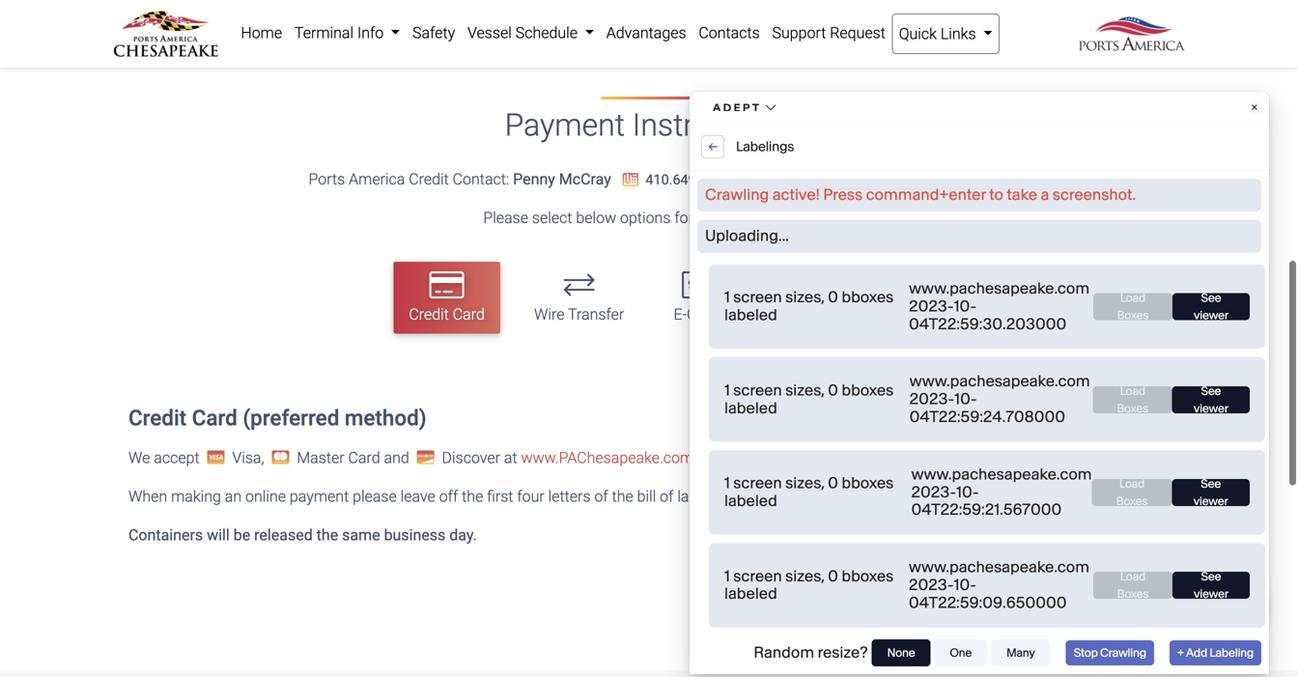 Task type: locate. For each thing, give the bounding box(es) containing it.
when
[[128, 486, 167, 504]]

1 vertical spatial card
[[192, 403, 237, 429]]

of right bill on the bottom of the page
[[660, 486, 674, 504]]

1 vertical spatial america
[[349, 168, 405, 187]]

making
[[171, 486, 221, 504]]

method)
[[345, 403, 427, 429]]

www.pachesapeake.com
[[521, 447, 694, 465]]

ports america credit contact: penny mccray
[[309, 168, 611, 187]]

guarantees
[[128, 3, 206, 21]]

cc discover image
[[413, 448, 438, 463]]

2 check from the left
[[847, 303, 889, 322]]

info
[[357, 24, 384, 42]]

master
[[297, 447, 344, 465]]

0 vertical spatial will
[[210, 3, 232, 21]]

for up advantages
[[596, 3, 614, 21]]

payment
[[505, 105, 625, 142]]

(preferred
[[243, 403, 339, 429]]

support
[[772, 24, 826, 42]]

instructions
[[632, 105, 793, 142]]

phone office image
[[623, 171, 638, 185]]

will down the an
[[207, 524, 230, 542]]

please select below options for more information
[[483, 207, 815, 225]]

the left 'same'
[[316, 524, 338, 542]]

the left bill on the bottom of the page
[[612, 486, 633, 504]]

tab list
[[113, 251, 1185, 341]]

0 horizontal spatial card
[[192, 403, 237, 429]]

0 vertical spatial for
[[596, 3, 614, 21]]

1 vertical spatial for
[[675, 207, 693, 225]]

credit card
[[409, 303, 485, 322]]

letters
[[548, 486, 591, 504]]

1 horizontal spatial of
[[660, 486, 674, 504]]

card for credit card (preferred method)
[[192, 403, 237, 429]]

no
[[236, 3, 253, 21]]

mccray
[[559, 168, 611, 187]]

0 vertical spatial card
[[453, 303, 485, 322]]

wire transfer link
[[519, 260, 640, 332]]

2 vertical spatial credit
[[128, 403, 187, 429]]

quick links link
[[892, 14, 1000, 54]]

fees.
[[764, 3, 796, 21]]

1 of from the left
[[594, 486, 608, 504]]

cc visa image
[[203, 448, 228, 463]]

1 horizontal spatial america
[[449, 3, 505, 21]]

at
[[504, 447, 517, 465]]

same
[[342, 524, 380, 542]]

0 horizontal spatial check
[[687, 303, 729, 322]]

card up cc visa image
[[192, 403, 237, 429]]

1 vertical spatial credit
[[409, 303, 449, 322]]

e-check
[[674, 303, 729, 322]]

0 horizontal spatial of
[[594, 486, 608, 504]]

0 horizontal spatial be
[[233, 524, 250, 542]]

ports
[[409, 3, 445, 21], [309, 168, 345, 187]]

america
[[449, 3, 505, 21], [349, 168, 405, 187]]

an
[[225, 486, 242, 504]]

the right the off
[[462, 486, 483, 504]]

chesapeake
[[509, 3, 592, 21]]

credit card link
[[393, 260, 500, 332]]

company check
[[778, 303, 889, 322]]

request
[[830, 24, 886, 42]]

card inside tab list
[[453, 303, 485, 322]]

be down the an
[[233, 524, 250, 542]]

2 horizontal spatial card
[[453, 303, 485, 322]]

tab list containing credit card
[[113, 251, 1185, 341]]

wire transfer
[[534, 303, 624, 322]]

1 vertical spatial be
[[233, 524, 250, 542]]

advantages link
[[600, 14, 692, 52]]

will left no
[[210, 3, 232, 21]]

0 vertical spatial america
[[449, 3, 505, 21]]

we accept
[[128, 447, 203, 465]]

please
[[353, 486, 397, 504]]

the
[[618, 3, 640, 21], [462, 486, 483, 504], [612, 486, 633, 504], [316, 524, 338, 542]]

1 vertical spatial ports
[[309, 168, 345, 187]]

0 horizontal spatial for
[[596, 3, 614, 21]]

credit
[[409, 168, 449, 187], [409, 303, 449, 322], [128, 403, 187, 429]]

cc mastercard image
[[268, 448, 293, 463]]

company
[[778, 303, 843, 322]]

below
[[576, 207, 616, 225]]

card left and
[[348, 447, 380, 465]]

1 vertical spatial will
[[207, 524, 230, 542]]

vessel schedule link
[[461, 14, 600, 52]]

card left wire
[[453, 303, 485, 322]]

of
[[594, 486, 608, 504], [660, 486, 674, 504]]

1 horizontal spatial card
[[348, 447, 380, 465]]

contacts link
[[692, 14, 766, 52]]

for left more
[[675, 207, 693, 225]]

be up terminal
[[303, 3, 319, 21]]

0 vertical spatial be
[[303, 3, 319, 21]]

1 horizontal spatial check
[[847, 303, 889, 322]]

terminal info link
[[288, 14, 406, 52]]

company check link
[[763, 260, 905, 332]]

longer
[[257, 3, 299, 21]]

accept
[[154, 447, 200, 465]]

of right the letters
[[594, 486, 608, 504]]

containers
[[128, 524, 203, 542]]

will for guarantees
[[210, 3, 232, 21]]

penny
[[513, 168, 555, 187]]

will
[[210, 3, 232, 21], [207, 524, 230, 542]]

vessel
[[467, 24, 512, 42]]

we
[[128, 447, 150, 465]]

advantages
[[606, 24, 686, 42]]

410.649.7612;
[[646, 170, 734, 186]]

for
[[596, 3, 614, 21], [675, 207, 693, 225]]

mentioned
[[688, 3, 760, 21]]

1 check from the left
[[687, 303, 729, 322]]

2 vertical spatial card
[[348, 447, 380, 465]]

day.
[[449, 524, 477, 542]]

check inside 'link'
[[687, 303, 729, 322]]

0 vertical spatial ports
[[409, 3, 445, 21]]

card for credit card
[[453, 303, 485, 322]]

1 horizontal spatial be
[[303, 3, 319, 21]]



Task type: vqa. For each thing, say whether or not it's contained in the screenshot.
the leftmost of
yes



Task type: describe. For each thing, give the bounding box(es) containing it.
please
[[483, 207, 528, 225]]

quick
[[899, 25, 937, 43]]

released
[[254, 524, 313, 542]]

safety
[[412, 24, 455, 42]]

payment
[[290, 486, 349, 504]]

will for containers
[[207, 524, 230, 542]]

first
[[487, 486, 513, 504]]

payment instructions
[[505, 105, 793, 142]]

accepted
[[323, 3, 385, 21]]

www.pachesapeake.com link
[[521, 447, 694, 465]]

credit for credit card
[[409, 303, 449, 322]]

home link
[[235, 14, 288, 52]]

discover
[[442, 447, 500, 465]]

when making an online payment please leave off the first four                                     letters of the bill of lading.
[[128, 486, 722, 504]]

above
[[643, 3, 684, 21]]

go to top image
[[1220, 579, 1265, 624]]

online
[[245, 486, 286, 504]]

check for company check
[[847, 303, 889, 322]]

transfer
[[568, 303, 624, 322]]

410.649.7612; link
[[615, 170, 737, 186]]

safety link
[[406, 14, 461, 52]]

e-
[[674, 303, 687, 322]]

master card and
[[293, 447, 413, 465]]

check for e-check
[[687, 303, 729, 322]]

options
[[620, 207, 671, 225]]

containers will be released the same business day.
[[128, 524, 477, 542]]

links
[[941, 25, 976, 43]]

business
[[384, 524, 446, 542]]

information
[[736, 207, 815, 225]]

2 of from the left
[[660, 486, 674, 504]]

bill
[[637, 486, 656, 504]]

pac.collections@portsamerica.com link
[[737, 170, 990, 186]]

credit for credit card (preferred method)
[[128, 403, 187, 429]]

the up advantages
[[618, 3, 640, 21]]

card for master card and
[[348, 447, 380, 465]]

guarantees will no longer be accepted by ports america chesapeake for the above mentioned fees.
[[128, 3, 796, 21]]

off
[[439, 486, 458, 504]]

contacts
[[699, 24, 760, 42]]

leave
[[401, 486, 435, 504]]

terminal info
[[295, 24, 387, 42]]

discover                                     at www.pachesapeake.com
[[438, 447, 694, 465]]

by
[[389, 3, 405, 21]]

select
[[532, 207, 572, 225]]

schedule
[[516, 24, 578, 42]]

vessel schedule
[[467, 24, 581, 42]]

support request
[[772, 24, 886, 42]]

lading.
[[677, 486, 722, 504]]

0 vertical spatial credit
[[409, 168, 449, 187]]

1 horizontal spatial for
[[675, 207, 693, 225]]

support request link
[[766, 14, 892, 52]]

0 horizontal spatial america
[[349, 168, 405, 187]]

and
[[384, 447, 409, 465]]

pac.collections@portsamerica.com
[[762, 170, 990, 186]]

four
[[517, 486, 545, 504]]

e-check link
[[658, 260, 744, 332]]

contact:
[[453, 168, 509, 187]]

home
[[241, 24, 282, 42]]

quick links
[[899, 25, 980, 43]]

terminal
[[295, 24, 354, 42]]

wire
[[534, 303, 565, 322]]

envelope image
[[741, 171, 755, 185]]

credit card (preferred method)
[[128, 403, 427, 429]]

0 horizontal spatial ports
[[309, 168, 345, 187]]

1 horizontal spatial ports
[[409, 3, 445, 21]]

visa,
[[228, 447, 268, 465]]

more
[[697, 207, 733, 225]]



